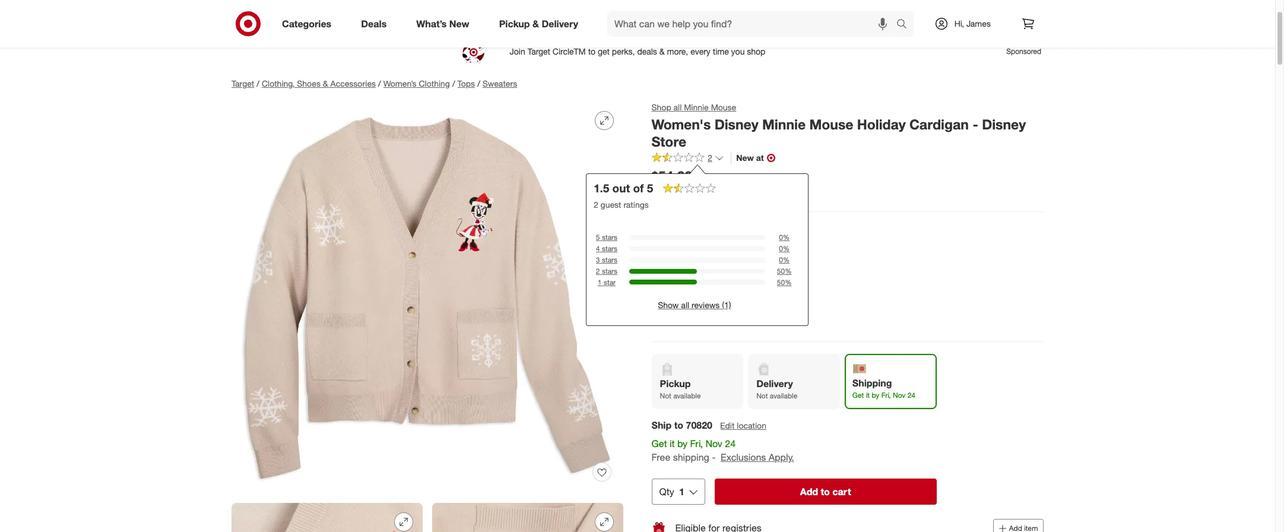 Task type: locate. For each thing, give the bounding box(es) containing it.
1 vertical spatial it
[[670, 438, 675, 450]]

women&#39;s disney minnie mouse holiday cardigan - disney store, 1 of 5 image
[[232, 102, 624, 494]]

& left save
[[533, 18, 539, 29]]

1 not from the left
[[661, 391, 672, 400]]

0
[[780, 233, 784, 242], [780, 244, 784, 253], [780, 255, 784, 264]]

it inside the get it by fri, nov 24 free shipping - exclusions apply.
[[670, 438, 675, 450]]

size for size xl size chart
[[652, 279, 670, 291]]

3 / from the left
[[453, 78, 455, 89]]

0 horizontal spatial disney
[[715, 116, 759, 132]]

all inside button
[[682, 300, 690, 310]]

0 horizontal spatial get
[[652, 438, 668, 450]]

2 link
[[652, 152, 725, 166]]

l link
[[684, 299, 710, 325]]

0 horizontal spatial 24
[[726, 438, 736, 450]]

location
[[738, 421, 767, 431]]

1 vertical spatial 50 %
[[778, 278, 792, 287]]

shop
[[652, 102, 672, 112]]

cart
[[833, 486, 852, 498]]

all
[[674, 102, 682, 112], [682, 300, 690, 310]]

1
[[598, 278, 602, 287], [680, 486, 685, 498]]

1 horizontal spatial not
[[757, 391, 769, 400]]

0 vertical spatial get
[[853, 391, 865, 400]]

0 horizontal spatial pickup
[[499, 18, 530, 29]]

1 vertical spatial by
[[678, 438, 688, 450]]

4 stars
[[597, 244, 618, 253]]

5 up 4
[[597, 233, 601, 242]]

0 vertical spatial 24
[[908, 391, 916, 400]]

/ left tops
[[453, 78, 455, 89]]

2 for 2
[[708, 153, 713, 163]]

/ right target
[[257, 78, 260, 89]]

0 horizontal spatial &
[[323, 78, 328, 89]]

0 vertical spatial 50 %
[[778, 267, 792, 276]]

womens inside womens plus link
[[720, 252, 757, 264]]

0 vertical spatial pickup
[[499, 18, 530, 29]]

james
[[967, 18, 991, 29]]

womens for womens link
[[661, 252, 700, 264]]

stars down 5 stars
[[603, 244, 618, 253]]

it
[[867, 391, 871, 400], [670, 438, 675, 450]]

1 horizontal spatial -
[[973, 116, 979, 132]]

size inside size xl size chart
[[692, 280, 708, 290]]

0 vertical spatial 0 %
[[780, 233, 790, 242]]

size
[[652, 225, 670, 237], [652, 279, 670, 291], [692, 280, 708, 290]]

1 horizontal spatial to
[[822, 486, 831, 498]]

new left the at
[[737, 153, 755, 163]]

0 horizontal spatial new
[[450, 18, 470, 29]]

1 vertical spatial minnie
[[763, 116, 806, 132]]

stars up 4 stars
[[603, 233, 618, 242]]

2 horizontal spatial &
[[633, 8, 639, 18]]

star
[[604, 278, 616, 287]]

by inside the get it by fri, nov 24 free shipping - exclusions apply.
[[678, 438, 688, 450]]

mouse
[[712, 102, 737, 112], [810, 116, 854, 132]]

/ left women's at top
[[378, 78, 381, 89]]

all right shop at the right top of page
[[674, 102, 682, 112]]

women&#39;s disney minnie mouse holiday cardigan - disney store, 2 of 5 image
[[232, 503, 423, 532]]

1 vertical spatial to
[[822, 486, 831, 498]]

2 disney from the left
[[983, 116, 1027, 132]]

2 not from the left
[[757, 391, 769, 400]]

0 horizontal spatial it
[[670, 438, 675, 450]]

2 left guest
[[594, 200, 599, 210]]

delivery not available
[[757, 378, 798, 400]]

1 horizontal spatial fri,
[[882, 391, 892, 400]]

2 50 % from the top
[[778, 278, 792, 287]]

1 vertical spatial -
[[713, 451, 716, 463]]

it up free
[[670, 438, 675, 450]]

50
[[778, 267, 786, 276], [778, 278, 786, 287]]

clothing
[[419, 78, 450, 89]]

0 vertical spatial all
[[674, 102, 682, 112]]

1 horizontal spatial by
[[873, 391, 880, 400]]

womens inside womens link
[[661, 252, 700, 264]]

2 down 3
[[597, 267, 601, 276]]

1 horizontal spatial 24
[[908, 391, 916, 400]]

2 available from the left
[[771, 391, 798, 400]]

% for 3 stars
[[784, 255, 790, 264]]

minnie up the at
[[763, 116, 806, 132]]

1 vertical spatial nov
[[706, 438, 723, 450]]

delivery inside 'link'
[[542, 18, 579, 29]]

1 vertical spatial pickup
[[661, 378, 691, 390]]

0 vertical spatial 50
[[778, 267, 786, 276]]

1 vertical spatial get
[[652, 438, 668, 450]]

get
[[853, 391, 865, 400], [652, 438, 668, 450]]

1 vertical spatial all
[[682, 300, 690, 310]]

0 vertical spatial -
[[973, 116, 979, 132]]

1 50 from the top
[[778, 267, 786, 276]]

0 horizontal spatial by
[[678, 438, 688, 450]]

womens plus link
[[712, 245, 786, 271]]

1 horizontal spatial xl
[[723, 306, 735, 318]]

advertisement region
[[222, 37, 1054, 66]]

0 vertical spatial it
[[867, 391, 871, 400]]

1 horizontal spatial pickup
[[661, 378, 691, 390]]

pickup for &
[[499, 18, 530, 29]]

0 vertical spatial mouse
[[712, 102, 737, 112]]

not inside 'pickup not available'
[[661, 391, 672, 400]]

2 vertical spatial 0
[[780, 255, 784, 264]]

1 horizontal spatial get
[[853, 391, 865, 400]]

not inside delivery not available
[[757, 391, 769, 400]]

%
[[784, 233, 790, 242], [784, 244, 790, 253], [784, 255, 790, 264], [786, 267, 792, 276], [786, 278, 792, 287]]

1 left star
[[598, 278, 602, 287]]

1 vertical spatial 24
[[726, 438, 736, 450]]

stars up star
[[603, 267, 618, 276]]

women&#39;s disney minnie mouse holiday cardigan - disney store, 3 of 5 image
[[432, 503, 624, 532]]

& right shoes
[[323, 78, 328, 89]]

clothing, shoes & accessories link
[[262, 78, 376, 89]]

1.5 out of 5
[[594, 181, 654, 195]]

m
[[662, 306, 671, 318]]

by up shipping
[[678, 438, 688, 450]]

on
[[589, 8, 598, 18]]

free
[[652, 451, 671, 463]]

50 % for star
[[778, 278, 792, 287]]

1 horizontal spatial it
[[867, 391, 871, 400]]

add to cart button
[[715, 479, 937, 505]]

5 right of
[[648, 181, 654, 195]]

0 horizontal spatial -
[[713, 451, 716, 463]]

2 stars from the top
[[603, 244, 618, 253]]

2 for 2 stars
[[597, 267, 601, 276]]

1 horizontal spatial disney
[[983, 116, 1027, 132]]

1 vertical spatial 5
[[597, 233, 601, 242]]

by down shipping in the right bottom of the page
[[873, 391, 880, 400]]

1 vertical spatial group
[[651, 278, 1044, 330]]

0 horizontal spatial not
[[661, 391, 672, 400]]

1 horizontal spatial new
[[737, 153, 755, 163]]

minnie up "women's"
[[685, 102, 709, 112]]

2 guest ratings
[[594, 200, 649, 210]]

get up free
[[652, 438, 668, 450]]

0 horizontal spatial minnie
[[685, 102, 709, 112]]

0 vertical spatial group
[[651, 224, 1044, 276]]

3 stars
[[597, 255, 618, 264]]

2 stars
[[597, 267, 618, 276]]

2 inside 2 link
[[708, 153, 713, 163]]

disney
[[715, 116, 759, 132], [983, 116, 1027, 132]]

1 vertical spatial 50
[[778, 278, 786, 287]]

0 horizontal spatial nov
[[706, 438, 723, 450]]

each
[[697, 8, 715, 18]]

0 vertical spatial 5
[[648, 181, 654, 195]]

0 for 5 stars
[[780, 233, 784, 242]]

m link
[[653, 299, 680, 325]]

stars for 3 stars
[[603, 255, 618, 264]]

chart
[[710, 280, 729, 290]]

1 horizontal spatial 1
[[680, 486, 685, 498]]

not for pickup
[[661, 391, 672, 400]]

1 0 % from the top
[[780, 233, 790, 242]]

by inside 'shipping get it by fri, nov 24'
[[873, 391, 880, 400]]

2 50 from the top
[[778, 278, 786, 287]]

delivery inside delivery not available
[[757, 378, 794, 390]]

0 vertical spatial 0
[[780, 233, 784, 242]]

edit location button
[[720, 419, 768, 432]]

minnie
[[685, 102, 709, 112], [763, 116, 806, 132]]

50 % for stars
[[778, 267, 792, 276]]

it inside 'shipping get it by fri, nov 24'
[[867, 391, 871, 400]]

0 vertical spatial minnie
[[685, 102, 709, 112]]

womens up womens plus link
[[704, 225, 743, 237]]

size chart button
[[692, 279, 730, 292]]

all inside shop all minnie mouse women's disney minnie mouse holiday cardigan - disney store
[[674, 102, 682, 112]]

save
[[568, 8, 586, 18]]

1 horizontal spatial minnie
[[763, 116, 806, 132]]

womens down group
[[661, 252, 700, 264]]

size for size group womens
[[652, 225, 670, 237]]

all left l
[[682, 300, 690, 310]]

group
[[651, 224, 1044, 276], [651, 278, 1044, 330]]

1 0 from the top
[[780, 233, 784, 242]]

0 horizontal spatial fri,
[[691, 438, 704, 450]]

1 vertical spatial delivery
[[757, 378, 794, 390]]

stars for 2 stars
[[603, 267, 618, 276]]

- right shipping
[[713, 451, 716, 463]]

1 right qty
[[680, 486, 685, 498]]

what's new link
[[406, 11, 484, 37]]

available
[[674, 391, 702, 400], [771, 391, 798, 400]]

delivery up location
[[757, 378, 794, 390]]

1 horizontal spatial &
[[533, 18, 539, 29]]

to right ship
[[675, 419, 684, 431]]

add to cart
[[801, 486, 852, 498]]

shipping get it by fri, nov 24
[[853, 377, 916, 400]]

1 available from the left
[[674, 391, 702, 400]]

0 horizontal spatial 1
[[598, 278, 602, 287]]

out
[[613, 181, 631, 195]]

not up ship
[[661, 391, 672, 400]]

1 horizontal spatial available
[[771, 391, 798, 400]]

stars for 5 stars
[[603, 233, 618, 242]]

tops link
[[458, 78, 475, 89]]

0 horizontal spatial delivery
[[542, 18, 579, 29]]

2 0 from the top
[[780, 244, 784, 253]]

1 vertical spatial mouse
[[810, 116, 854, 132]]

new at
[[737, 153, 765, 163]]

not up location
[[757, 391, 769, 400]]

0 horizontal spatial available
[[674, 391, 702, 400]]

1 group from the top
[[651, 224, 1044, 276]]

stars
[[603, 233, 618, 242], [603, 244, 618, 253], [603, 255, 618, 264], [603, 267, 618, 276]]

size left group
[[652, 225, 670, 237]]

1 vertical spatial fri,
[[691, 438, 704, 450]]

available for pickup
[[674, 391, 702, 400]]

womens left plus
[[720, 252, 757, 264]]

4 stars from the top
[[603, 267, 618, 276]]

0 vertical spatial 2
[[708, 153, 713, 163]]

(1)
[[723, 300, 732, 310]]

1.5
[[594, 181, 610, 195]]

2 group from the top
[[651, 278, 1044, 330]]

show
[[659, 300, 680, 310]]

& inside 'link'
[[533, 18, 539, 29]]

pickup inside 'pickup not available'
[[661, 378, 691, 390]]

available inside delivery not available
[[771, 391, 798, 400]]

&
[[633, 8, 639, 18], [533, 18, 539, 29], [323, 78, 328, 89]]

1 vertical spatial 0
[[780, 244, 784, 253]]

0 vertical spatial nov
[[894, 391, 906, 400]]

pickup inside 'link'
[[499, 18, 530, 29]]

1 50 % from the top
[[778, 267, 792, 276]]

50 for stars
[[778, 267, 786, 276]]

2 0 % from the top
[[780, 244, 790, 253]]

2 vertical spatial 2
[[597, 267, 601, 276]]

1 horizontal spatial nov
[[894, 391, 906, 400]]

by
[[873, 391, 880, 400], [678, 438, 688, 450]]

get down shipping in the right bottom of the page
[[853, 391, 865, 400]]

1 vertical spatial 2
[[594, 200, 599, 210]]

fri, up shipping
[[691, 438, 704, 450]]

edit location
[[721, 421, 767, 431]]

womens for womens plus
[[720, 252, 757, 264]]

available inside 'pickup not available'
[[674, 391, 702, 400]]

0 vertical spatial by
[[873, 391, 880, 400]]

1 horizontal spatial delivery
[[757, 378, 794, 390]]

not
[[661, 391, 672, 400], [757, 391, 769, 400]]

size left chart
[[692, 280, 708, 290]]

qty
[[660, 486, 675, 498]]

group containing size
[[651, 278, 1044, 330]]

delivery
[[542, 18, 579, 29], [757, 378, 794, 390]]

xl up show
[[675, 279, 687, 291]]

to for 70820
[[675, 419, 684, 431]]

tops
[[458, 78, 475, 89]]

/
[[257, 78, 260, 89], [378, 78, 381, 89], [453, 78, 455, 89], [478, 78, 480, 89]]

0 vertical spatial to
[[675, 419, 684, 431]]

get it by fri, nov 24 free shipping - exclusions apply.
[[652, 438, 795, 463]]

4
[[597, 244, 601, 253]]

0 vertical spatial fri,
[[882, 391, 892, 400]]

0 vertical spatial xl
[[675, 279, 687, 291]]

hi, james
[[955, 18, 991, 29]]

/ right tops link
[[478, 78, 480, 89]]

fri, inside the get it by fri, nov 24 free shipping - exclusions apply.
[[691, 438, 704, 450]]

get inside 'shipping get it by fri, nov 24'
[[853, 391, 865, 400]]

gifts
[[615, 8, 631, 18]]

2 vertical spatial 0 %
[[780, 255, 790, 264]]

0 horizontal spatial to
[[675, 419, 684, 431]]

new right what's
[[450, 18, 470, 29]]

- right cardigan
[[973, 116, 979, 132]]

% for 2 stars
[[786, 267, 792, 276]]

sweaters
[[483, 78, 518, 89]]

new
[[450, 18, 470, 29], [737, 153, 755, 163]]

fri, down shipping in the right bottom of the page
[[882, 391, 892, 400]]

fri, inside 'shipping get it by fri, nov 24'
[[882, 391, 892, 400]]

50 %
[[778, 267, 792, 276], [778, 278, 792, 287]]

to right add
[[822, 486, 831, 498]]

0 vertical spatial delivery
[[542, 18, 579, 29]]

to inside button
[[822, 486, 831, 498]]

2
[[708, 153, 713, 163], [594, 200, 599, 210], [597, 267, 601, 276]]

3 0 % from the top
[[780, 255, 790, 264]]

2 / from the left
[[378, 78, 381, 89]]

3 0 from the top
[[780, 255, 784, 264]]

1 vertical spatial 0 %
[[780, 244, 790, 253]]

nov
[[894, 391, 906, 400], [706, 438, 723, 450]]

delivery left "on" at the top of page
[[542, 18, 579, 29]]

xl right "reviews"
[[723, 306, 735, 318]]

2 up $54.99 when purchased online
[[708, 153, 713, 163]]

1 vertical spatial 1
[[680, 486, 685, 498]]

stars down 4 stars
[[603, 255, 618, 264]]

it down shipping in the right bottom of the page
[[867, 391, 871, 400]]

1 stars from the top
[[603, 233, 618, 242]]

deals link
[[351, 11, 402, 37]]

1 horizontal spatial 5
[[648, 181, 654, 195]]

size up show
[[652, 279, 670, 291]]

& left find
[[633, 8, 639, 18]]

3 stars from the top
[[603, 255, 618, 264]]



Task type: describe. For each thing, give the bounding box(es) containing it.
- inside shop all minnie mouse women's disney minnie mouse holiday cardigan - disney store
[[973, 116, 979, 132]]

women's
[[384, 78, 417, 89]]

target / clothing, shoes & accessories / women's clothing / tops / sweaters
[[232, 78, 518, 89]]

apply.
[[769, 451, 795, 463]]

pickup & delivery link
[[489, 11, 593, 37]]

ship to 70820
[[652, 419, 713, 431]]

womens link
[[653, 245, 708, 271]]

exclusions apply. link
[[721, 451, 795, 463]]

what's new
[[417, 18, 470, 29]]

0 % for 5 stars
[[780, 233, 790, 242]]

% for 4 stars
[[784, 244, 790, 253]]

categories link
[[272, 11, 346, 37]]

available for delivery
[[771, 391, 798, 400]]

holiday
[[858, 116, 907, 132]]

all for show all reviews (1)
[[682, 300, 690, 310]]

$54.99 when purchased online
[[652, 168, 740, 198]]

3
[[597, 255, 601, 264]]

new
[[657, 8, 672, 18]]

search button
[[891, 11, 920, 39]]

nov inside the get it by fri, nov 24 free shipping - exclusions apply.
[[706, 438, 723, 450]]

1 vertical spatial new
[[737, 153, 755, 163]]

find
[[641, 8, 655, 18]]

image gallery element
[[232, 102, 624, 532]]

0 vertical spatial 1
[[598, 278, 602, 287]]

1 star
[[598, 278, 616, 287]]

when
[[652, 188, 674, 198]]

pickup for not
[[661, 378, 691, 390]]

deals
[[361, 18, 387, 29]]

save on top gifts & find new deals each week. start saving
[[568, 8, 789, 18]]

group
[[673, 225, 699, 237]]

women's
[[652, 116, 711, 132]]

add
[[801, 486, 819, 498]]

all for shop all minnie mouse women's disney minnie mouse holiday cardigan - disney store
[[674, 102, 682, 112]]

target
[[232, 78, 254, 89]]

edit
[[721, 421, 735, 431]]

guest
[[601, 200, 622, 210]]

2 for 2 guest ratings
[[594, 200, 599, 210]]

shipping
[[674, 451, 710, 463]]

shoes
[[297, 78, 321, 89]]

size group womens
[[652, 225, 743, 237]]

sweaters link
[[483, 78, 518, 89]]

target link
[[232, 78, 254, 89]]

0 for 3 stars
[[780, 255, 784, 264]]

- inside the get it by fri, nov 24 free shipping - exclusions apply.
[[713, 451, 716, 463]]

50 for star
[[778, 278, 786, 287]]

ship
[[652, 419, 672, 431]]

cardigan
[[910, 116, 970, 132]]

5 stars
[[597, 233, 618, 242]]

saving
[[764, 8, 789, 18]]

% for 1 star
[[786, 278, 792, 287]]

show all reviews (1) button
[[659, 299, 732, 311]]

ratings
[[624, 200, 649, 210]]

accessories
[[331, 78, 376, 89]]

24 inside the get it by fri, nov 24 free shipping - exclusions apply.
[[726, 438, 736, 450]]

0 horizontal spatial xl
[[675, 279, 687, 291]]

70820
[[687, 419, 713, 431]]

nov inside 'shipping get it by fri, nov 24'
[[894, 391, 906, 400]]

1 disney from the left
[[715, 116, 759, 132]]

plus
[[760, 252, 778, 264]]

purchased
[[676, 188, 716, 198]]

0 vertical spatial new
[[450, 18, 470, 29]]

& for save on top gifts & find new deals each week. start saving
[[633, 8, 639, 18]]

24 inside 'shipping get it by fri, nov 24'
[[908, 391, 916, 400]]

categories
[[282, 18, 332, 29]]

women's clothing link
[[384, 78, 450, 89]]

What can we help you find? suggestions appear below search field
[[608, 11, 900, 37]]

0 % for 4 stars
[[780, 244, 790, 253]]

& for target / clothing, shoes & accessories / women's clothing / tops / sweaters
[[323, 78, 328, 89]]

1 vertical spatial xl
[[723, 306, 735, 318]]

deals
[[675, 8, 695, 18]]

0 for 4 stars
[[780, 244, 784, 253]]

shop all minnie mouse women's disney minnie mouse holiday cardigan - disney store
[[652, 102, 1027, 150]]

pickup not available
[[661, 378, 702, 400]]

to for cart
[[822, 486, 831, 498]]

of
[[634, 181, 644, 195]]

top
[[600, 8, 613, 18]]

0 horizontal spatial mouse
[[712, 102, 737, 112]]

at
[[757, 153, 765, 163]]

show all reviews (1)
[[659, 300, 732, 310]]

1 / from the left
[[257, 78, 260, 89]]

week.
[[717, 8, 739, 18]]

qty 1
[[660, 486, 685, 498]]

0 % for 3 stars
[[780, 255, 790, 264]]

get inside the get it by fri, nov 24 free shipping - exclusions apply.
[[652, 438, 668, 450]]

womens plus
[[720, 252, 778, 264]]

$54.99
[[652, 168, 693, 184]]

clothing,
[[262, 78, 295, 89]]

what's
[[417, 18, 447, 29]]

l
[[695, 306, 700, 318]]

% for 5 stars
[[784, 233, 790, 242]]

xl link
[[715, 299, 743, 325]]

4 / from the left
[[478, 78, 480, 89]]

reviews
[[692, 300, 720, 310]]

size xl size chart
[[652, 279, 729, 291]]

exclusions
[[721, 451, 767, 463]]

online
[[718, 188, 740, 198]]

not for delivery
[[757, 391, 769, 400]]

pickup & delivery
[[499, 18, 579, 29]]

stars for 4 stars
[[603, 244, 618, 253]]

start
[[741, 8, 761, 18]]

group containing size group
[[651, 224, 1044, 276]]

shipping
[[853, 377, 893, 389]]

0 horizontal spatial 5
[[597, 233, 601, 242]]

1 horizontal spatial mouse
[[810, 116, 854, 132]]

hi,
[[955, 18, 965, 29]]



Task type: vqa. For each thing, say whether or not it's contained in the screenshot.


